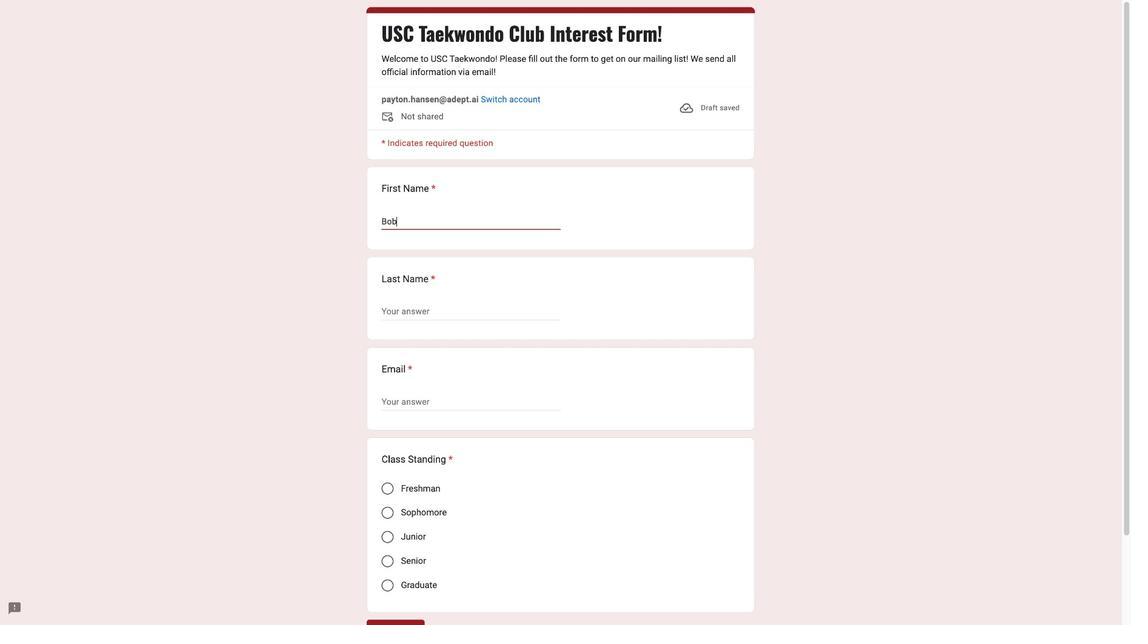 Task type: vqa. For each thing, say whether or not it's contained in the screenshot.
big
no



Task type: describe. For each thing, give the bounding box(es) containing it.
Senior radio
[[382, 556, 394, 568]]

4 heading from the top
[[382, 362, 412, 377]]

Junior radio
[[382, 531, 394, 544]]

Sophomore radio
[[382, 507, 394, 519]]

Freshman radio
[[382, 483, 394, 495]]

graduate image
[[382, 580, 394, 592]]



Task type: locate. For each thing, give the bounding box(es) containing it.
None text field
[[382, 214, 561, 229], [382, 395, 561, 410], [382, 214, 561, 229], [382, 395, 561, 410]]

required question element
[[429, 182, 436, 196], [428, 272, 435, 287], [406, 362, 412, 377], [446, 453, 453, 467]]

heading
[[382, 21, 662, 45], [382, 182, 436, 196], [382, 272, 435, 287], [382, 362, 412, 377], [382, 453, 453, 467]]

Graduate radio
[[382, 580, 394, 592]]

sophomore image
[[382, 507, 394, 519]]

3 heading from the top
[[382, 272, 435, 287]]

junior image
[[382, 531, 394, 544]]

1 heading from the top
[[382, 21, 662, 45]]

5 heading from the top
[[382, 453, 453, 467]]

senior image
[[382, 556, 394, 568]]

freshman image
[[382, 483, 394, 495]]

your email and google account are not part of your response image
[[382, 111, 401, 125], [382, 111, 396, 125]]

2 heading from the top
[[382, 182, 436, 196]]

list
[[367, 167, 755, 613]]

None text field
[[382, 305, 561, 319]]

report a problem to google image
[[7, 601, 22, 616]]

status
[[679, 94, 740, 123]]



